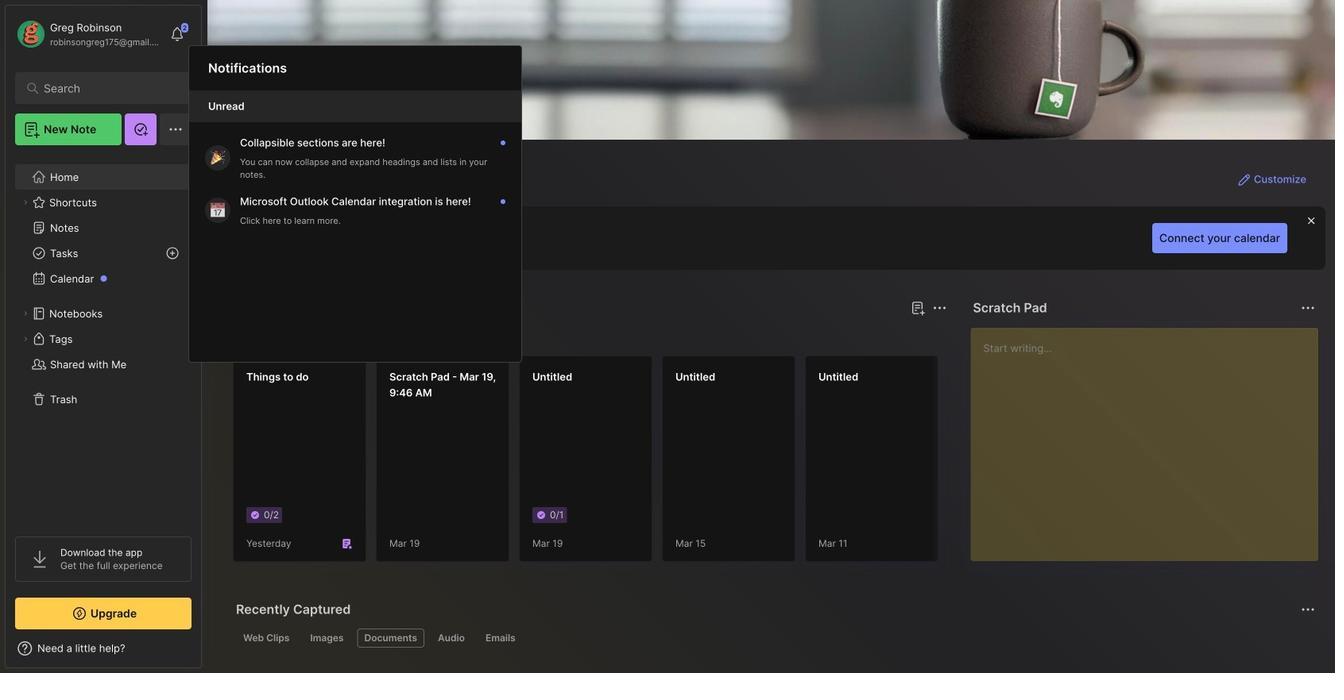 Task type: describe. For each thing, give the bounding box(es) containing it.
Start writing… text field
[[983, 328, 1318, 549]]

Search text field
[[44, 81, 170, 96]]

click to collapse image
[[201, 645, 213, 664]]

WHAT'S NEW field
[[6, 637, 201, 662]]

expand notebooks image
[[21, 309, 30, 319]]

tree inside main element
[[6, 155, 201, 523]]



Task type: vqa. For each thing, say whether or not it's contained in the screenshot.
Scratch
no



Task type: locate. For each thing, give the bounding box(es) containing it.
Account field
[[15, 18, 162, 50]]

More actions field
[[928, 297, 951, 319], [1297, 297, 1319, 319], [1297, 599, 1319, 621]]

main element
[[0, 0, 207, 674]]

tree
[[6, 155, 201, 523]]

none search field inside main element
[[44, 79, 170, 98]]

row group
[[233, 356, 1335, 572]]

tab list
[[236, 629, 1313, 648]]

tab
[[289, 327, 353, 346], [236, 629, 297, 648], [303, 629, 351, 648], [357, 629, 424, 648], [431, 629, 472, 648], [478, 629, 523, 648]]

more actions image
[[930, 299, 949, 318], [1299, 299, 1318, 318], [1299, 601, 1318, 620]]

None search field
[[44, 79, 170, 98]]

expand tags image
[[21, 335, 30, 344]]



